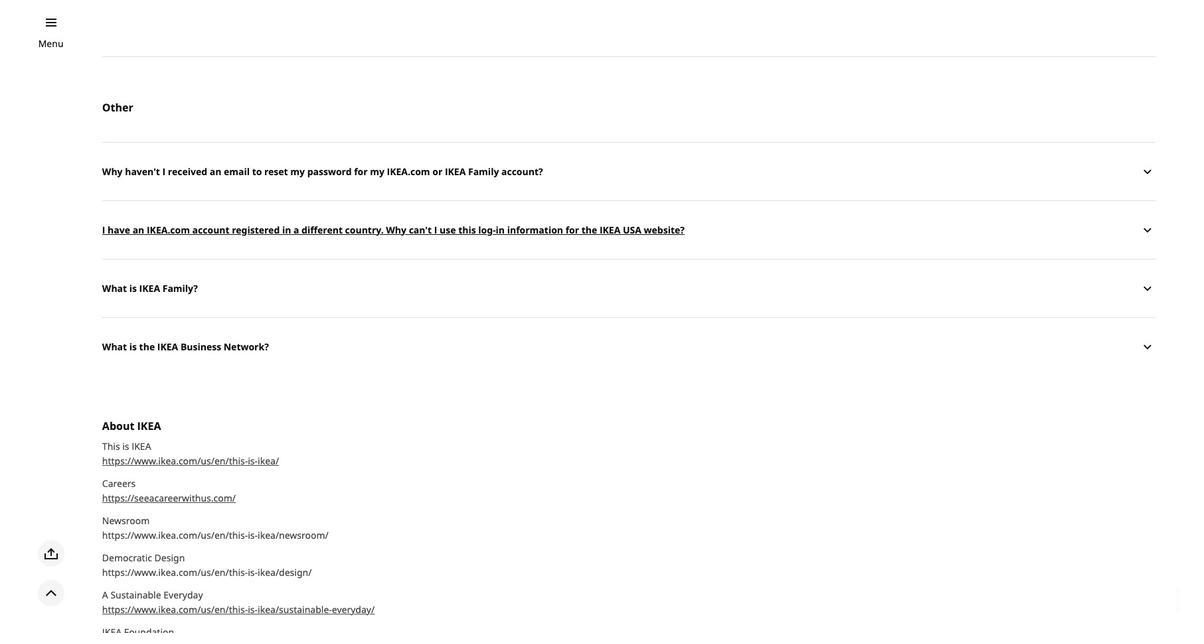 Task type: locate. For each thing, give the bounding box(es) containing it.
an right 'have'
[[133, 224, 144, 236]]

sustainable
[[111, 589, 161, 602]]

why haven't i received an email to reset my password for my ikea.com or ikea family account? button
[[102, 142, 1156, 201]]

https://www.ikea.com/us/en/this-
[[102, 455, 248, 468], [102, 530, 248, 542], [102, 567, 248, 579], [102, 604, 248, 617]]

what
[[102, 282, 127, 295], [102, 341, 127, 353]]

ikea right about
[[137, 419, 161, 434]]

heading
[[102, 0, 1156, 14]]

1 what from the top
[[102, 282, 127, 295]]

the left business
[[139, 341, 155, 353]]

is down what is ikea family?
[[129, 341, 137, 353]]

1 vertical spatial what
[[102, 341, 127, 353]]

2 is- from the top
[[248, 530, 258, 542]]

my right the reset
[[291, 165, 305, 178]]

https://www.ikea.com/us/en/this-is-ikea/ link
[[102, 455, 279, 468]]

what inside dropdown button
[[102, 341, 127, 353]]

0 horizontal spatial in
[[282, 224, 291, 236]]

is for the
[[129, 341, 137, 353]]

newsroom
[[102, 515, 150, 528]]

0 horizontal spatial my
[[291, 165, 305, 178]]

is-
[[248, 455, 258, 468], [248, 530, 258, 542], [248, 567, 258, 579], [248, 604, 258, 617]]

ikea left the usa
[[600, 224, 621, 236]]

why haven't i received an email to reset my password for my ikea.com or ikea family account?
[[102, 165, 543, 178]]

account
[[192, 224, 230, 236]]

is inside dropdown button
[[129, 341, 137, 353]]

0 vertical spatial ikea.com
[[387, 165, 430, 178]]

ikea left family?
[[139, 282, 160, 295]]

what inside dropdown button
[[102, 282, 127, 295]]

1 horizontal spatial in
[[496, 224, 505, 236]]

in
[[282, 224, 291, 236], [496, 224, 505, 236]]

https://www.ikea.com/us/en/this-is-ikea/sustainable-everyday/ link
[[102, 604, 375, 617]]

the left the usa
[[582, 224, 598, 236]]

3 is- from the top
[[248, 567, 258, 579]]

1 horizontal spatial for
[[566, 224, 579, 236]]

1 is- from the top
[[248, 455, 258, 468]]

is- inside democratic design https://www.ikea.com/us/en/this-is-ikea/design/
[[248, 567, 258, 579]]

business
[[181, 341, 221, 353]]

ikea.com left account
[[147, 224, 190, 236]]

i right haven't
[[162, 165, 166, 178]]

3 https://www.ikea.com/us/en/this- from the top
[[102, 567, 248, 579]]

i left use at left
[[434, 224, 438, 236]]

0 horizontal spatial i
[[102, 224, 105, 236]]

why
[[102, 165, 123, 178], [386, 224, 407, 236]]

https://seeacareerwithus.com/ link
[[102, 492, 236, 505]]

ikea
[[445, 165, 466, 178], [600, 224, 621, 236], [139, 282, 160, 295], [157, 341, 178, 353], [137, 419, 161, 434], [132, 441, 151, 453]]

2 https://www.ikea.com/us/en/this- from the top
[[102, 530, 248, 542]]

website?
[[644, 224, 685, 236]]

https://www.ikea.com/us/en/this-is-ikea/newsroom/ link
[[102, 530, 329, 542]]

0 horizontal spatial the
[[139, 341, 155, 353]]

i have an ikea.com account registered in a different country. why can't i use this log-in information for the ikea usa website?
[[102, 224, 685, 236]]

1 vertical spatial for
[[566, 224, 579, 236]]

4 https://www.ikea.com/us/en/this- from the top
[[102, 604, 248, 617]]

in right "this"
[[496, 224, 505, 236]]

0 horizontal spatial ikea.com
[[147, 224, 190, 236]]

for
[[354, 165, 368, 178], [566, 224, 579, 236]]

ikea inside dropdown button
[[139, 282, 160, 295]]

ikea.com left or
[[387, 165, 430, 178]]

is right this
[[122, 441, 129, 453]]

an left email
[[210, 165, 221, 178]]

1 horizontal spatial an
[[210, 165, 221, 178]]

1 my from the left
[[291, 165, 305, 178]]

1 vertical spatial is
[[129, 341, 137, 353]]

1 vertical spatial an
[[133, 224, 144, 236]]

1 vertical spatial why
[[386, 224, 407, 236]]

https://www.ikea.com/us/en/this- down everyday
[[102, 604, 248, 617]]

0 vertical spatial for
[[354, 165, 368, 178]]

https://www.ikea.com/us/en/this- up careers https://seeacareerwithus.com/
[[102, 455, 248, 468]]

what for what is ikea family?
[[102, 282, 127, 295]]

email
[[224, 165, 250, 178]]

country.
[[345, 224, 384, 236]]

for right the information
[[566, 224, 579, 236]]

2 what from the top
[[102, 341, 127, 353]]

0 vertical spatial what
[[102, 282, 127, 295]]

ikea.com
[[387, 165, 430, 178], [147, 224, 190, 236]]

for right password at the left top of the page
[[354, 165, 368, 178]]

is for ikea
[[129, 282, 137, 295]]

1 horizontal spatial ikea.com
[[387, 165, 430, 178]]

1 in from the left
[[282, 224, 291, 236]]

4 is- from the top
[[248, 604, 258, 617]]

family?
[[163, 282, 198, 295]]

ikea/newsroom/
[[258, 530, 329, 542]]

https://www.ikea.com/us/en/this- up design on the left
[[102, 530, 248, 542]]

is- inside the a sustainable everyday https://www.ikea.com/us/en/this-is-ikea/sustainable-everyday/
[[248, 604, 258, 617]]

the
[[582, 224, 598, 236], [139, 341, 155, 353]]

is- inside newsroom https://www.ikea.com/us/en/this-is-ikea/newsroom/
[[248, 530, 258, 542]]

is inside dropdown button
[[129, 282, 137, 295]]

other
[[102, 100, 133, 115]]

why left haven't
[[102, 165, 123, 178]]

1 horizontal spatial my
[[370, 165, 385, 178]]

is
[[129, 282, 137, 295], [129, 341, 137, 353], [122, 441, 129, 453]]

a
[[294, 224, 299, 236]]

why left can't
[[386, 224, 407, 236]]

account?
[[502, 165, 543, 178]]

1 horizontal spatial i
[[162, 165, 166, 178]]

0 vertical spatial is
[[129, 282, 137, 295]]

my
[[291, 165, 305, 178], [370, 165, 385, 178]]

received
[[168, 165, 207, 178]]

0 horizontal spatial for
[[354, 165, 368, 178]]

a
[[102, 589, 108, 602]]

an
[[210, 165, 221, 178], [133, 224, 144, 236]]

in left a
[[282, 224, 291, 236]]

https://www.ikea.com/us/en/this- inside about ikea this is ikea https://www.ikea.com/us/en/this-is-ikea/
[[102, 455, 248, 468]]

is left family?
[[129, 282, 137, 295]]

1 https://www.ikea.com/us/en/this- from the top
[[102, 455, 248, 468]]

i left 'have'
[[102, 224, 105, 236]]

0 vertical spatial the
[[582, 224, 598, 236]]

0 horizontal spatial an
[[133, 224, 144, 236]]

1 horizontal spatial why
[[386, 224, 407, 236]]

i have an ikea.com account registered in a different country. why can't i use this log-in information for the ikea usa website? button
[[102, 201, 1156, 259]]

ikea/
[[258, 455, 279, 468]]

network?
[[224, 341, 269, 353]]

my right password at the left top of the page
[[370, 165, 385, 178]]

careers
[[102, 478, 136, 490]]

https://www.ikea.com/us/en/this- down design on the left
[[102, 567, 248, 579]]

ikea right or
[[445, 165, 466, 178]]

0 horizontal spatial why
[[102, 165, 123, 178]]

0 vertical spatial why
[[102, 165, 123, 178]]

2 vertical spatial is
[[122, 441, 129, 453]]

i
[[162, 165, 166, 178], [102, 224, 105, 236], [434, 224, 438, 236]]

a sustainable everyday https://www.ikea.com/us/en/this-is-ikea/sustainable-everyday/
[[102, 589, 375, 617]]



Task type: vqa. For each thing, say whether or not it's contained in the screenshot.
28216
no



Task type: describe. For each thing, give the bounding box(es) containing it.
about ikea this is ikea https://www.ikea.com/us/en/this-is-ikea/
[[102, 419, 279, 468]]

2 in from the left
[[496, 224, 505, 236]]

everyday
[[164, 589, 203, 602]]

democratic design https://www.ikea.com/us/en/this-is-ikea/design/
[[102, 552, 312, 579]]

what is ikea family? button
[[102, 259, 1156, 318]]

ikea right this
[[132, 441, 151, 453]]

2 my from the left
[[370, 165, 385, 178]]

ikea/design/
[[258, 567, 312, 579]]

information
[[507, 224, 563, 236]]

https://www.ikea.com/us/en/this- inside newsroom https://www.ikea.com/us/en/this-is-ikea/newsroom/
[[102, 530, 248, 542]]

password
[[307, 165, 352, 178]]

about
[[102, 419, 134, 434]]

design
[[155, 552, 185, 565]]

registered
[[232, 224, 280, 236]]

use
[[440, 224, 456, 236]]

ikea/sustainable-
[[258, 604, 332, 617]]

usa
[[623, 224, 642, 236]]

can't
[[409, 224, 432, 236]]

https://seeacareerwithus.com/
[[102, 492, 236, 505]]

have
[[108, 224, 130, 236]]

log-
[[479, 224, 496, 236]]

everyday/
[[332, 604, 375, 617]]

for inside i have an ikea.com account registered in a different country. why can't i use this log-in information for the ikea usa website? dropdown button
[[566, 224, 579, 236]]

what is the ikea business network? button
[[102, 318, 1156, 376]]

this
[[102, 441, 120, 453]]

menu
[[38, 37, 63, 50]]

https://www.ikea.com/us/en/this- inside democratic design https://www.ikea.com/us/en/this-is-ikea/design/
[[102, 567, 248, 579]]

menu button
[[38, 37, 63, 51]]

what is ikea family?
[[102, 282, 198, 295]]

different
[[302, 224, 343, 236]]

ikea left business
[[157, 341, 178, 353]]

haven't
[[125, 165, 160, 178]]

is inside about ikea this is ikea https://www.ikea.com/us/en/this-is-ikea/
[[122, 441, 129, 453]]

democratic
[[102, 552, 152, 565]]

why inside i have an ikea.com account registered in a different country. why can't i use this log-in information for the ikea usa website? dropdown button
[[386, 224, 407, 236]]

2 horizontal spatial i
[[434, 224, 438, 236]]

to
[[252, 165, 262, 178]]

what is the ikea business network?
[[102, 341, 269, 353]]

0 vertical spatial an
[[210, 165, 221, 178]]

this
[[459, 224, 476, 236]]

1 vertical spatial ikea.com
[[147, 224, 190, 236]]

https://www.ikea.com/us/en/this-is-ikea/design/ link
[[102, 567, 312, 579]]

why inside why haven't i received an email to reset my password for my ikea.com or ikea family account? dropdown button
[[102, 165, 123, 178]]

1 horizontal spatial the
[[582, 224, 598, 236]]

is- inside about ikea this is ikea https://www.ikea.com/us/en/this-is-ikea/
[[248, 455, 258, 468]]

newsroom https://www.ikea.com/us/en/this-is-ikea/newsroom/
[[102, 515, 329, 542]]

https://www.ikea.com/us/en/this- inside the a sustainable everyday https://www.ikea.com/us/en/this-is-ikea/sustainable-everyday/
[[102, 604, 248, 617]]

what for what is the ikea business network?
[[102, 341, 127, 353]]

for inside why haven't i received an email to reset my password for my ikea.com or ikea family account? dropdown button
[[354, 165, 368, 178]]

careers https://seeacareerwithus.com/
[[102, 478, 236, 505]]

1 vertical spatial the
[[139, 341, 155, 353]]

or
[[433, 165, 443, 178]]

reset
[[264, 165, 288, 178]]

family
[[468, 165, 499, 178]]



